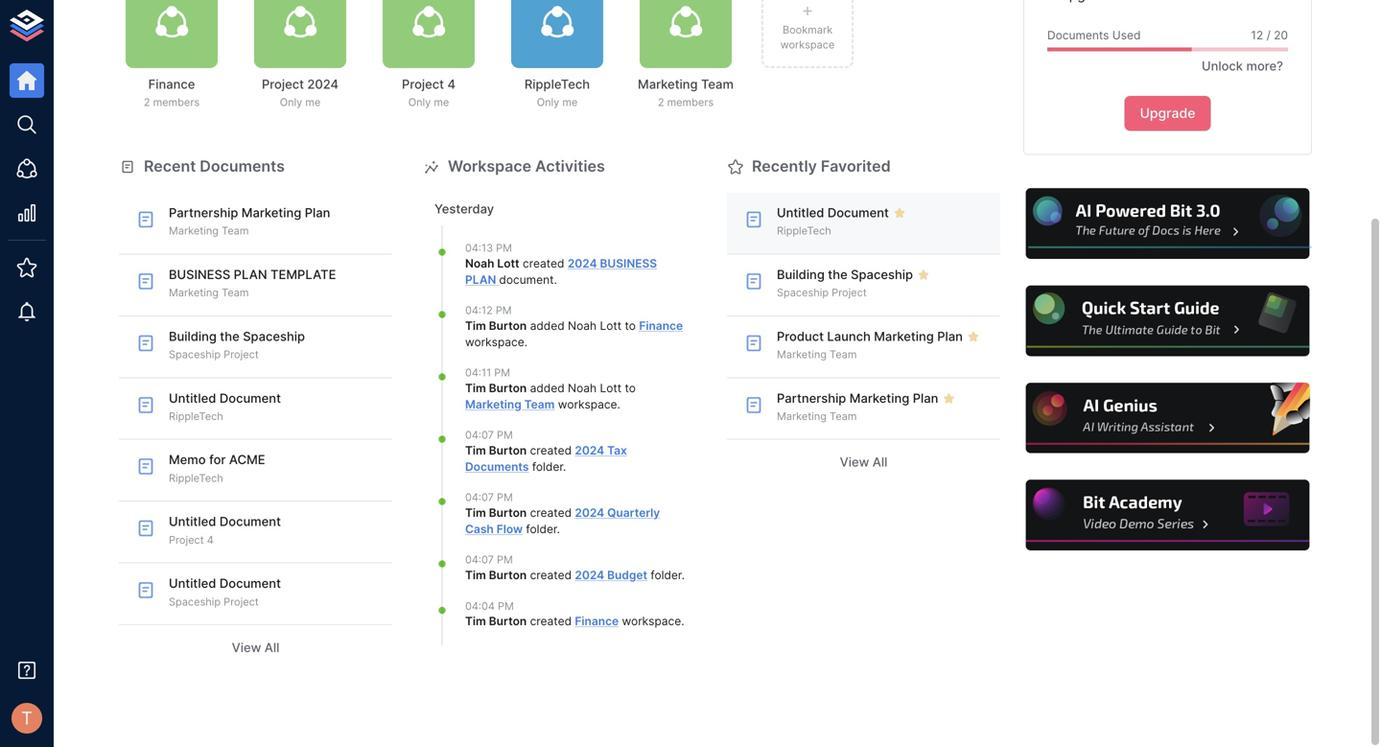 Task type: vqa. For each thing, say whether or not it's contained in the screenshot.
the Report
no



Task type: describe. For each thing, give the bounding box(es) containing it.
created inside 04:04 pm tim burton created finance workspace .
[[530, 615, 572, 629]]

4 burton from the top
[[489, 506, 527, 520]]

2024 business plan
[[465, 257, 657, 287]]

2024 business plan link
[[465, 257, 657, 287]]

workspace
[[448, 157, 532, 176]]

upgrade
[[1140, 105, 1196, 122]]

1 help image from the top
[[1024, 186, 1312, 262]]

team inside marketing team 2 members
[[701, 77, 734, 92]]

project 4 only me
[[402, 77, 456, 109]]

folder . for documents
[[529, 460, 566, 474]]

bookmark
[[783, 24, 833, 36]]

product
[[777, 329, 824, 344]]

untitled document project 4
[[169, 514, 281, 546]]

to for marketing team
[[625, 381, 636, 395]]

quarterly
[[607, 506, 660, 520]]

0 vertical spatial noah
[[465, 257, 494, 271]]

finance inside the 04:12 pm tim burton added noah lott to finance workspace .
[[639, 319, 683, 333]]

activities
[[535, 157, 605, 176]]

2024 tax documents
[[465, 444, 627, 474]]

more?
[[1247, 58, 1284, 73]]

used
[[1113, 28, 1141, 42]]

documents used
[[1048, 28, 1141, 42]]

created for cash
[[530, 506, 572, 520]]

plan for partnership marketing plan
[[913, 391, 939, 406]]

4 help image from the top
[[1024, 477, 1312, 554]]

yesterday
[[435, 201, 494, 216]]

marketing team for partnership
[[777, 410, 857, 423]]

lott for workspace
[[600, 381, 622, 395]]

created inside 04:07 pm tim burton created 2024 budget folder .
[[530, 568, 572, 582]]

the for building the spaceship
[[828, 267, 848, 282]]

marketing team for product
[[777, 348, 857, 361]]

project inside project 2024 only me
[[262, 77, 304, 92]]

12 / 20
[[1251, 28, 1288, 42]]

2024 for 2024 business plan
[[568, 257, 597, 271]]

members inside finance 2 members
[[153, 96, 200, 109]]

lott for .
[[600, 319, 622, 333]]

for
[[209, 453, 226, 467]]

04:11
[[465, 367, 491, 379]]

partnership for partnership marketing plan
[[777, 391, 846, 406]]

burton for 04:04 pm tim burton created finance workspace .
[[489, 615, 527, 629]]

2024 tax documents link
[[465, 444, 627, 474]]

2024 inside 04:07 pm tim burton created 2024 budget folder .
[[575, 568, 605, 582]]

team inside business plan template marketing team
[[222, 286, 249, 299]]

launch
[[827, 329, 871, 344]]

view all for the top view all button
[[840, 455, 888, 470]]

pm inside 04:07 pm tim burton created 2024 budget folder .
[[497, 554, 513, 566]]

unlock more?
[[1202, 58, 1284, 73]]

building for building the spaceship spaceship project
[[169, 329, 217, 344]]

untitled document rippletech
[[169, 391, 281, 423]]

. inside the 04:12 pm tim burton added noah lott to finance workspace .
[[525, 335, 528, 349]]

memo for acme rippletech
[[169, 453, 265, 484]]

spaceship up product
[[777, 286, 829, 299]]

only inside rippletech only me
[[537, 96, 560, 109]]

workspace inside the 04:12 pm tim burton added noah lott to finance workspace .
[[465, 335, 525, 349]]

pm up noah lott created
[[496, 242, 512, 254]]

untitled for untitled document rippletech
[[169, 391, 216, 406]]

folder . for cash
[[523, 522, 560, 536]]

unlock more? button
[[1192, 51, 1288, 81]]

project inside project 4 only me
[[402, 77, 444, 92]]

project inside "untitled document spaceship project"
[[224, 596, 259, 608]]

unlock
[[1202, 58, 1243, 73]]

bookmark workspace button
[[762, 0, 854, 68]]

bookmark workspace
[[781, 24, 835, 51]]

0 horizontal spatial all
[[265, 640, 280, 655]]

tim burton created for cash
[[465, 506, 575, 520]]

1 vertical spatial view
[[232, 640, 261, 655]]

untitled for untitled document
[[777, 205, 824, 220]]

folder for documents
[[532, 460, 563, 474]]

finance inside finance 2 members
[[148, 77, 195, 92]]

marketing inside business plan template marketing team
[[169, 286, 219, 299]]

2 inside finance 2 members
[[144, 96, 150, 109]]

spaceship for building the spaceship
[[851, 267, 913, 282]]

upgrade button
[[1125, 96, 1211, 131]]

building the spaceship
[[777, 267, 913, 282]]

recent
[[144, 157, 196, 176]]

04:04
[[465, 600, 495, 612]]

rippletech up activities
[[525, 77, 590, 92]]

04:13 pm
[[465, 242, 512, 254]]

team inside "04:11 pm tim burton added noah lott to marketing team workspace ."
[[524, 398, 555, 411]]

recent documents
[[144, 157, 285, 176]]

2 help image from the top
[[1024, 283, 1312, 359]]

plan for partnership marketing plan marketing team
[[305, 205, 330, 220]]

04:07 for 2024 tax documents
[[465, 429, 494, 441]]

3 help image from the top
[[1024, 380, 1312, 456]]

04:07 pm tim burton created 2024 budget folder .
[[465, 554, 685, 582]]

me for 4
[[434, 96, 449, 109]]

2024 quarterly cash flow link
[[465, 506, 660, 536]]

2024 quarterly cash flow
[[465, 506, 660, 536]]

1 vertical spatial documents
[[200, 157, 285, 176]]

to for finance
[[625, 319, 636, 333]]

1 horizontal spatial finance link
[[639, 319, 683, 333]]

burton for 04:07 pm tim burton created 2024 budget folder .
[[489, 568, 527, 582]]

document
[[499, 273, 554, 287]]

3 burton from the top
[[489, 444, 527, 458]]

burton for 04:11 pm tim burton added noah lott to marketing team workspace .
[[489, 381, 527, 395]]

spaceship project
[[777, 286, 867, 299]]

added for workspace
[[530, 381, 565, 395]]

business inside business plan template marketing team
[[169, 267, 230, 282]]

acme
[[229, 453, 265, 467]]

04:12
[[465, 304, 493, 317]]

04:13
[[465, 242, 493, 254]]



Task type: locate. For each thing, give the bounding box(es) containing it.
lott inside the 04:12 pm tim burton added noah lott to finance workspace .
[[600, 319, 622, 333]]

2 04:07 pm from the top
[[465, 491, 513, 504]]

to up tax
[[625, 381, 636, 395]]

view all
[[840, 455, 888, 470], [232, 640, 280, 655]]

created down 04:07 pm tim burton created 2024 budget folder .
[[530, 615, 572, 629]]

untitled inside untitled document project 4
[[169, 514, 216, 529]]

burton down the 'marketing team' link on the bottom left of the page
[[489, 444, 527, 458]]

2 vertical spatial lott
[[600, 381, 622, 395]]

2 tim from the top
[[465, 381, 486, 395]]

1 to from the top
[[625, 319, 636, 333]]

1 vertical spatial plan
[[938, 329, 963, 344]]

1 horizontal spatial only
[[408, 96, 431, 109]]

pm right 04:12
[[496, 304, 512, 317]]

0 horizontal spatial business
[[169, 267, 230, 282]]

me
[[305, 96, 321, 109], [434, 96, 449, 109], [563, 96, 578, 109]]

untitled inside untitled document rippletech
[[169, 391, 216, 406]]

folder .
[[529, 460, 566, 474], [523, 522, 560, 536]]

1 horizontal spatial documents
[[465, 460, 529, 474]]

1 burton from the top
[[489, 319, 527, 333]]

workspace inside 04:04 pm tim burton created finance workspace .
[[622, 615, 681, 629]]

0 vertical spatial to
[[625, 319, 636, 333]]

noah inside the 04:12 pm tim burton added noah lott to finance workspace .
[[568, 319, 597, 333]]

spaceship inside "untitled document spaceship project"
[[169, 596, 221, 608]]

folder right budget
[[651, 568, 682, 582]]

workspace inside button
[[781, 38, 835, 51]]

2 vertical spatial 04:07
[[465, 554, 494, 566]]

only for 4
[[408, 96, 431, 109]]

marketing
[[638, 77, 698, 92], [242, 205, 302, 220], [169, 225, 219, 237], [169, 286, 219, 299], [874, 329, 934, 344], [777, 348, 827, 361], [850, 391, 910, 406], [465, 398, 522, 411], [777, 410, 827, 423]]

burton down 04:12
[[489, 319, 527, 333]]

1 vertical spatial finance link
[[575, 615, 619, 629]]

3 only from the left
[[537, 96, 560, 109]]

rippletech up memo
[[169, 410, 223, 423]]

noah down "04:13"
[[465, 257, 494, 271]]

0 vertical spatial folder .
[[529, 460, 566, 474]]

tim for 04:12 pm tim burton added noah lott to finance workspace .
[[465, 319, 486, 333]]

lott up tax
[[600, 381, 622, 395]]

workspace down bookmark
[[781, 38, 835, 51]]

2 vertical spatial documents
[[465, 460, 529, 474]]

pm down the 'marketing team' link on the bottom left of the page
[[497, 429, 513, 441]]

progress bar
[[951, 47, 1288, 51]]

tim inside 04:07 pm tim burton created 2024 budget folder .
[[465, 568, 486, 582]]

0 vertical spatial 04:07
[[465, 429, 494, 441]]

2 burton from the top
[[489, 381, 527, 395]]

noah down 2024 business plan
[[568, 319, 597, 333]]

t
[[21, 708, 32, 729]]

document down untitled document project 4
[[220, 576, 281, 591]]

2024 inside 2024 tax documents
[[575, 444, 605, 458]]

3 tim from the top
[[465, 444, 486, 458]]

document inside untitled document project 4
[[220, 514, 281, 529]]

added inside "04:11 pm tim burton added noah lott to marketing team workspace ."
[[530, 381, 565, 395]]

burton up '04:04'
[[489, 568, 527, 582]]

1 tim from the top
[[465, 319, 486, 333]]

1 vertical spatial partnership
[[777, 391, 846, 406]]

flow
[[497, 522, 523, 536]]

marketing team link
[[465, 398, 555, 411]]

spaceship up untitled document rippletech at the bottom
[[169, 348, 221, 361]]

to inside the 04:12 pm tim burton added noah lott to finance workspace .
[[625, 319, 636, 333]]

1 vertical spatial building
[[169, 329, 217, 344]]

lott up document
[[497, 257, 520, 271]]

0 horizontal spatial view all button
[[119, 633, 392, 663]]

1 me from the left
[[305, 96, 321, 109]]

partnership
[[169, 205, 238, 220], [777, 391, 846, 406]]

1 horizontal spatial me
[[434, 96, 449, 109]]

to down 2024 business plan
[[625, 319, 636, 333]]

1 vertical spatial 04:07
[[465, 491, 494, 504]]

created down "04:11 pm tim burton added noah lott to marketing team workspace ."
[[530, 444, 572, 458]]

to inside "04:11 pm tim burton added noah lott to marketing team workspace ."
[[625, 381, 636, 395]]

1 04:07 from the top
[[465, 429, 494, 441]]

template
[[271, 267, 336, 282]]

me for 2024
[[305, 96, 321, 109]]

documents up flow
[[465, 460, 529, 474]]

plan
[[305, 205, 330, 220], [938, 329, 963, 344], [913, 391, 939, 406]]

lott down 2024 business plan link on the top of the page
[[600, 319, 622, 333]]

folder . up 2024 quarterly cash flow
[[529, 460, 566, 474]]

04:07 pm for 2024 tax documents
[[465, 429, 513, 441]]

view all button down partnership marketing plan
[[727, 448, 1001, 477]]

0 horizontal spatial members
[[153, 96, 200, 109]]

4 up workspace
[[447, 77, 456, 92]]

tim inside "04:11 pm tim burton added noah lott to marketing team workspace ."
[[465, 381, 486, 395]]

0 vertical spatial folder
[[532, 460, 563, 474]]

0 horizontal spatial only
[[280, 96, 302, 109]]

.
[[554, 273, 557, 287], [525, 335, 528, 349], [617, 398, 621, 411], [563, 460, 566, 474], [557, 522, 560, 536], [682, 568, 685, 582], [681, 615, 685, 629]]

project inside 'building the spaceship spaceship project'
[[224, 348, 259, 361]]

. inside 04:07 pm tim burton created 2024 budget folder .
[[682, 568, 685, 582]]

0 horizontal spatial me
[[305, 96, 321, 109]]

2 to from the top
[[625, 381, 636, 395]]

the inside 'building the spaceship spaceship project'
[[220, 329, 240, 344]]

plan inside partnership marketing plan marketing team
[[305, 205, 330, 220]]

the for building the spaceship spaceship project
[[220, 329, 240, 344]]

noah lott created
[[465, 257, 568, 271]]

members
[[153, 96, 200, 109], [667, 96, 714, 109]]

noah
[[465, 257, 494, 271], [568, 319, 597, 333], [568, 381, 597, 395]]

0 horizontal spatial finance link
[[575, 615, 619, 629]]

1 horizontal spatial 2
[[658, 96, 664, 109]]

1 vertical spatial all
[[265, 640, 280, 655]]

0 vertical spatial 4
[[447, 77, 456, 92]]

partnership down product
[[777, 391, 846, 406]]

2 horizontal spatial documents
[[1048, 28, 1109, 42]]

folder . up 04:07 pm tim burton created 2024 budget folder .
[[523, 522, 560, 536]]

tim up cash
[[465, 506, 486, 520]]

folder inside 04:07 pm tim burton created 2024 budget folder .
[[651, 568, 682, 582]]

2 added from the top
[[530, 381, 565, 395]]

0 vertical spatial building
[[777, 267, 825, 282]]

1 vertical spatial 04:07 pm
[[465, 491, 513, 504]]

1 added from the top
[[530, 319, 565, 333]]

document for untitled document spaceship project
[[220, 576, 281, 591]]

spaceship up spaceship project
[[851, 267, 913, 282]]

04:12 pm tim burton added noah lott to finance workspace .
[[465, 304, 683, 349]]

04:07 pm
[[465, 429, 513, 441], [465, 491, 513, 504]]

created up 04:04 pm tim burton created finance workspace .
[[530, 568, 572, 582]]

2024
[[307, 77, 339, 92], [568, 257, 597, 271], [575, 444, 605, 458], [575, 506, 605, 520], [575, 568, 605, 582]]

burton for 04:12 pm tim burton added noah lott to finance workspace .
[[489, 319, 527, 333]]

t button
[[6, 697, 48, 740]]

only
[[280, 96, 302, 109], [408, 96, 431, 109], [537, 96, 560, 109]]

untitled up memo
[[169, 391, 216, 406]]

burton up the 'marketing team' link on the bottom left of the page
[[489, 381, 527, 395]]

0 horizontal spatial finance
[[148, 77, 195, 92]]

4 inside project 4 only me
[[447, 77, 456, 92]]

1 04:07 pm from the top
[[465, 429, 513, 441]]

2 marketing team from the top
[[777, 410, 857, 423]]

spaceship down business plan template marketing team
[[243, 329, 305, 344]]

1 vertical spatial lott
[[600, 319, 622, 333]]

0 vertical spatial all
[[873, 455, 888, 470]]

2024 inside 2024 quarterly cash flow
[[575, 506, 605, 520]]

only inside project 4 only me
[[408, 96, 431, 109]]

0 vertical spatial finance link
[[639, 319, 683, 333]]

noah down the 04:12 pm tim burton added noah lott to finance workspace .
[[568, 381, 597, 395]]

1 horizontal spatial view
[[840, 455, 869, 470]]

favorited
[[821, 157, 891, 176]]

1 vertical spatial noah
[[568, 319, 597, 333]]

workspace up 04:11
[[465, 335, 525, 349]]

0 vertical spatial marketing team
[[777, 348, 857, 361]]

view down "untitled document spaceship project"
[[232, 640, 261, 655]]

pm right 04:11
[[494, 367, 510, 379]]

tax
[[607, 444, 627, 458]]

workspace inside "04:11 pm tim burton added noah lott to marketing team workspace ."
[[558, 398, 617, 411]]

document down favorited
[[828, 205, 889, 220]]

tim up '04:04'
[[465, 568, 486, 582]]

1 vertical spatial added
[[530, 381, 565, 395]]

business down partnership marketing plan marketing team
[[169, 267, 230, 282]]

building the spaceship spaceship project
[[169, 329, 305, 361]]

0 horizontal spatial documents
[[200, 157, 285, 176]]

building inside 'building the spaceship spaceship project'
[[169, 329, 217, 344]]

1 horizontal spatial view all button
[[727, 448, 1001, 477]]

business plan template marketing team
[[169, 267, 336, 299]]

untitled
[[777, 205, 824, 220], [169, 391, 216, 406], [169, 514, 216, 529], [169, 576, 216, 591]]

2024 budget link
[[575, 568, 648, 582]]

me inside project 2024 only me
[[305, 96, 321, 109]]

0 horizontal spatial view
[[232, 640, 261, 655]]

project 2024 only me
[[262, 77, 339, 109]]

document
[[828, 205, 889, 220], [220, 391, 281, 406], [220, 514, 281, 529], [220, 576, 281, 591]]

documents left used
[[1048, 28, 1109, 42]]

2024 inside project 2024 only me
[[307, 77, 339, 92]]

6 burton from the top
[[489, 615, 527, 629]]

rippletech only me
[[525, 77, 590, 109]]

marketing team 2 members
[[638, 77, 734, 109]]

documents inside 2024 tax documents
[[465, 460, 529, 474]]

tim burton created down the 'marketing team' link on the bottom left of the page
[[465, 444, 575, 458]]

business up the 04:12 pm tim burton added noah lott to finance workspace .
[[600, 257, 657, 271]]

rippletech inside untitled document rippletech
[[169, 410, 223, 423]]

noah for workspace
[[568, 319, 597, 333]]

0 vertical spatial view all
[[840, 455, 888, 470]]

2 vertical spatial plan
[[913, 391, 939, 406]]

0 vertical spatial 04:07 pm
[[465, 429, 513, 441]]

04:07 down cash
[[465, 554, 494, 566]]

1 2 from the left
[[144, 96, 150, 109]]

help image
[[1024, 186, 1312, 262], [1024, 283, 1312, 359], [1024, 380, 1312, 456], [1024, 477, 1312, 554]]

added for .
[[530, 319, 565, 333]]

04:07 pm for 2024 quarterly cash flow
[[465, 491, 513, 504]]

burton
[[489, 319, 527, 333], [489, 381, 527, 395], [489, 444, 527, 458], [489, 506, 527, 520], [489, 568, 527, 582], [489, 615, 527, 629]]

marketing inside marketing team 2 members
[[638, 77, 698, 92]]

untitled inside "untitled document spaceship project"
[[169, 576, 216, 591]]

marketing team down partnership marketing plan
[[777, 410, 857, 423]]

me inside project 4 only me
[[434, 96, 449, 109]]

finance 2 members
[[144, 77, 200, 109]]

document for untitled document rippletech
[[220, 391, 281, 406]]

2 vertical spatial finance
[[575, 615, 619, 629]]

0 horizontal spatial view all
[[232, 640, 280, 655]]

1 horizontal spatial business
[[600, 257, 657, 271]]

project
[[262, 77, 304, 92], [402, 77, 444, 92], [832, 286, 867, 299], [224, 348, 259, 361], [169, 534, 204, 546], [224, 596, 259, 608]]

1 vertical spatial folder .
[[523, 522, 560, 536]]

0 horizontal spatial 2
[[144, 96, 150, 109]]

spaceship for building the spaceship spaceship project
[[243, 329, 305, 344]]

1 vertical spatial folder
[[526, 522, 557, 536]]

folder for cash
[[526, 522, 557, 536]]

business
[[600, 257, 657, 271], [169, 267, 230, 282]]

. inside "04:11 pm tim burton added noah lott to marketing team workspace ."
[[617, 398, 621, 411]]

marketing team down product
[[777, 348, 857, 361]]

. inside 04:04 pm tim burton created finance workspace .
[[681, 615, 685, 629]]

building up untitled document rippletech at the bottom
[[169, 329, 217, 344]]

pm
[[496, 242, 512, 254], [496, 304, 512, 317], [494, 367, 510, 379], [497, 429, 513, 441], [497, 491, 513, 504], [497, 554, 513, 566], [498, 600, 514, 612]]

team inside partnership marketing plan marketing team
[[222, 225, 249, 237]]

folder up 2024 quarterly cash flow
[[532, 460, 563, 474]]

document down acme at the bottom left of the page
[[220, 514, 281, 529]]

4 inside untitled document project 4
[[207, 534, 214, 546]]

2 horizontal spatial only
[[537, 96, 560, 109]]

documents
[[1048, 28, 1109, 42], [200, 157, 285, 176], [465, 460, 529, 474]]

4 tim from the top
[[465, 506, 486, 520]]

all down "untitled document spaceship project"
[[265, 640, 280, 655]]

0 horizontal spatial building
[[169, 329, 217, 344]]

cash
[[465, 522, 494, 536]]

12
[[1251, 28, 1264, 42]]

created for plan
[[523, 257, 565, 271]]

finance link
[[639, 319, 683, 333], [575, 615, 619, 629]]

04:07
[[465, 429, 494, 441], [465, 491, 494, 504], [465, 554, 494, 566]]

tim for 04:04 pm tim burton created finance workspace .
[[465, 615, 486, 629]]

tim burton created up flow
[[465, 506, 575, 520]]

spaceship for untitled document spaceship project
[[169, 596, 221, 608]]

1 marketing team from the top
[[777, 348, 857, 361]]

2 inside marketing team 2 members
[[658, 96, 664, 109]]

20
[[1274, 28, 1288, 42]]

the up spaceship project
[[828, 267, 848, 282]]

workspace activities
[[448, 157, 605, 176]]

2
[[144, 96, 150, 109], [658, 96, 664, 109]]

document inside "untitled document spaceship project"
[[220, 576, 281, 591]]

document .
[[499, 273, 557, 287]]

0 vertical spatial view all button
[[727, 448, 1001, 477]]

workspace down budget
[[622, 615, 681, 629]]

budget
[[607, 568, 648, 582]]

1 horizontal spatial building
[[777, 267, 825, 282]]

document down 'building the spaceship spaceship project'
[[220, 391, 281, 406]]

rippletech
[[525, 77, 590, 92], [777, 225, 832, 237], [169, 410, 223, 423], [169, 472, 223, 484]]

burton inside "04:11 pm tim burton added noah lott to marketing team workspace ."
[[489, 381, 527, 395]]

2024 for 2024 tax documents
[[575, 444, 605, 458]]

tim inside 04:04 pm tim burton created finance workspace .
[[465, 615, 486, 629]]

pm down flow
[[497, 554, 513, 566]]

marketing team
[[777, 348, 857, 361], [777, 410, 857, 423]]

only inside project 2024 only me
[[280, 96, 302, 109]]

plan inside business plan template marketing team
[[234, 267, 267, 282]]

5 tim from the top
[[465, 568, 486, 582]]

partnership marketing plan
[[777, 391, 939, 406]]

1 vertical spatial finance
[[639, 319, 683, 333]]

untitled down memo for acme rippletech
[[169, 514, 216, 529]]

1 tim burton created from the top
[[465, 444, 575, 458]]

0 vertical spatial finance
[[148, 77, 195, 92]]

tim for 04:11 pm tim burton added noah lott to marketing team workspace .
[[465, 381, 486, 395]]

04:07 down the 'marketing team' link on the bottom left of the page
[[465, 429, 494, 441]]

0 vertical spatial partnership
[[169, 205, 238, 220]]

2 members from the left
[[667, 96, 714, 109]]

0 horizontal spatial 4
[[207, 534, 214, 546]]

added up the 'marketing team' link on the bottom left of the page
[[530, 381, 565, 395]]

document for untitled document project 4
[[220, 514, 281, 529]]

0 horizontal spatial plan
[[234, 267, 267, 282]]

burton inside 04:04 pm tim burton created finance workspace .
[[489, 615, 527, 629]]

tim burton created
[[465, 444, 575, 458], [465, 506, 575, 520]]

1 horizontal spatial finance
[[575, 615, 619, 629]]

1 horizontal spatial view all
[[840, 455, 888, 470]]

04:07 pm down the 'marketing team' link on the bottom left of the page
[[465, 429, 513, 441]]

tim
[[465, 319, 486, 333], [465, 381, 486, 395], [465, 444, 486, 458], [465, 506, 486, 520], [465, 568, 486, 582], [465, 615, 486, 629]]

2 horizontal spatial finance
[[639, 319, 683, 333]]

2024 for 2024 quarterly cash flow
[[575, 506, 605, 520]]

1 horizontal spatial 4
[[447, 77, 456, 92]]

burton inside the 04:12 pm tim burton added noah lott to finance workspace .
[[489, 319, 527, 333]]

/
[[1267, 28, 1271, 42]]

project inside untitled document project 4
[[169, 534, 204, 546]]

to
[[625, 319, 636, 333], [625, 381, 636, 395]]

5 burton from the top
[[489, 568, 527, 582]]

view
[[840, 455, 869, 470], [232, 640, 261, 655]]

tim inside the 04:12 pm tim burton added noah lott to finance workspace .
[[465, 319, 486, 333]]

untitled down "recently"
[[777, 205, 824, 220]]

1 vertical spatial the
[[220, 329, 240, 344]]

pm inside 04:04 pm tim burton created finance workspace .
[[498, 600, 514, 612]]

6 tim from the top
[[465, 615, 486, 629]]

created up document .
[[523, 257, 565, 271]]

1 vertical spatial view all
[[232, 640, 280, 655]]

04:07 up cash
[[465, 491, 494, 504]]

created down 2024 tax documents link
[[530, 506, 572, 520]]

3 04:07 from the top
[[465, 554, 494, 566]]

1 horizontal spatial plan
[[465, 273, 496, 287]]

noah inside "04:11 pm tim burton added noah lott to marketing team workspace ."
[[568, 381, 597, 395]]

1 vertical spatial tim burton created
[[465, 506, 575, 520]]

added inside the 04:12 pm tim burton added noah lott to finance workspace .
[[530, 319, 565, 333]]

tim down 04:11
[[465, 381, 486, 395]]

2 2 from the left
[[658, 96, 664, 109]]

2 vertical spatial folder
[[651, 568, 682, 582]]

created for documents
[[530, 444, 572, 458]]

plan
[[234, 267, 267, 282], [465, 273, 496, 287]]

1 horizontal spatial the
[[828, 267, 848, 282]]

plan inside 2024 business plan
[[465, 273, 496, 287]]

untitled for untitled document project 4
[[169, 514, 216, 529]]

memo
[[169, 453, 206, 467]]

rippletech down untitled document
[[777, 225, 832, 237]]

building
[[777, 267, 825, 282], [169, 329, 217, 344]]

all down partnership marketing plan
[[873, 455, 888, 470]]

rippletech inside memo for acme rippletech
[[169, 472, 223, 484]]

team
[[701, 77, 734, 92], [222, 225, 249, 237], [222, 286, 249, 299], [830, 348, 857, 361], [524, 398, 555, 411], [830, 410, 857, 423]]

pm inside the 04:12 pm tim burton added noah lott to finance workspace .
[[496, 304, 512, 317]]

2 only from the left
[[408, 96, 431, 109]]

untitled down untitled document project 4
[[169, 576, 216, 591]]

2 me from the left
[[434, 96, 449, 109]]

building up spaceship project
[[777, 267, 825, 282]]

product launch marketing plan
[[777, 329, 963, 344]]

0 vertical spatial view
[[840, 455, 869, 470]]

1 members from the left
[[153, 96, 200, 109]]

0 vertical spatial plan
[[305, 205, 330, 220]]

plan up 04:12
[[465, 273, 496, 287]]

0 vertical spatial added
[[530, 319, 565, 333]]

members inside marketing team 2 members
[[667, 96, 714, 109]]

added
[[530, 319, 565, 333], [530, 381, 565, 395]]

tim down '04:04'
[[465, 615, 486, 629]]

1 horizontal spatial all
[[873, 455, 888, 470]]

noah for team
[[568, 381, 597, 395]]

burton up flow
[[489, 506, 527, 520]]

tim burton created for documents
[[465, 444, 575, 458]]

document for untitled document
[[828, 205, 889, 220]]

2 vertical spatial noah
[[568, 381, 597, 395]]

partnership down recent documents
[[169, 205, 238, 220]]

partnership for partnership marketing plan marketing team
[[169, 205, 238, 220]]

4 up "untitled document spaceship project"
[[207, 534, 214, 546]]

1 horizontal spatial members
[[667, 96, 714, 109]]

0 vertical spatial tim burton created
[[465, 444, 575, 458]]

tim for 04:07 pm tim burton created 2024 budget folder .
[[465, 568, 486, 582]]

recently favorited
[[752, 157, 891, 176]]

view all down partnership marketing plan
[[840, 455, 888, 470]]

04:07 inside 04:07 pm tim burton created 2024 budget folder .
[[465, 554, 494, 566]]

0 horizontal spatial partnership
[[169, 205, 238, 220]]

view all button down "untitled document spaceship project"
[[119, 633, 392, 663]]

tim down 04:12
[[465, 319, 486, 333]]

plan left template
[[234, 267, 267, 282]]

document inside untitled document rippletech
[[220, 391, 281, 406]]

0 horizontal spatial the
[[220, 329, 240, 344]]

0 vertical spatial lott
[[497, 257, 520, 271]]

pm inside "04:11 pm tim burton added noah lott to marketing team workspace ."
[[494, 367, 510, 379]]

rippletech down memo
[[169, 472, 223, 484]]

2 tim burton created from the top
[[465, 506, 575, 520]]

view down partnership marketing plan
[[840, 455, 869, 470]]

04:07 pm up cash
[[465, 491, 513, 504]]

pm up flow
[[497, 491, 513, 504]]

1 vertical spatial to
[[625, 381, 636, 395]]

1 horizontal spatial partnership
[[777, 391, 846, 406]]

3 me from the left
[[563, 96, 578, 109]]

all
[[873, 455, 888, 470], [265, 640, 280, 655]]

04:11 pm tim burton added noah lott to marketing team workspace .
[[465, 367, 636, 411]]

partnership marketing plan marketing team
[[169, 205, 330, 237]]

created
[[523, 257, 565, 271], [530, 444, 572, 458], [530, 506, 572, 520], [530, 568, 572, 582], [530, 615, 572, 629]]

1 vertical spatial 4
[[207, 534, 214, 546]]

lott inside "04:11 pm tim burton added noah lott to marketing team workspace ."
[[600, 381, 622, 395]]

workspace up tax
[[558, 398, 617, 411]]

1 vertical spatial marketing team
[[777, 410, 857, 423]]

recently
[[752, 157, 817, 176]]

2 horizontal spatial me
[[563, 96, 578, 109]]

finance inside 04:04 pm tim burton created finance workspace .
[[575, 615, 619, 629]]

pm right '04:04'
[[498, 600, 514, 612]]

marketing inside "04:11 pm tim burton added noah lott to marketing team workspace ."
[[465, 398, 522, 411]]

spaceship down untitled document project 4
[[169, 596, 221, 608]]

added down document .
[[530, 319, 565, 333]]

2024 inside 2024 business plan
[[568, 257, 597, 271]]

view all down "untitled document spaceship project"
[[232, 640, 280, 655]]

view all for the leftmost view all button
[[232, 640, 280, 655]]

spaceship
[[851, 267, 913, 282], [777, 286, 829, 299], [243, 329, 305, 344], [169, 348, 221, 361], [169, 596, 221, 608]]

only for 2024
[[280, 96, 302, 109]]

untitled for untitled document spaceship project
[[169, 576, 216, 591]]

1 vertical spatial view all button
[[119, 633, 392, 663]]

04:07 for 2024 quarterly cash flow
[[465, 491, 494, 504]]

burton down '04:04'
[[489, 615, 527, 629]]

me inside rippletech only me
[[563, 96, 578, 109]]

4
[[447, 77, 456, 92], [207, 534, 214, 546]]

burton inside 04:07 pm tim burton created 2024 budget folder .
[[489, 568, 527, 582]]

folder right flow
[[526, 522, 557, 536]]

tim down the 'marketing team' link on the bottom left of the page
[[465, 444, 486, 458]]

workspace
[[781, 38, 835, 51], [465, 335, 525, 349], [558, 398, 617, 411], [622, 615, 681, 629]]

0 vertical spatial the
[[828, 267, 848, 282]]

2 04:07 from the top
[[465, 491, 494, 504]]

building for building the spaceship
[[777, 267, 825, 282]]

1 only from the left
[[280, 96, 302, 109]]

partnership inside partnership marketing plan marketing team
[[169, 205, 238, 220]]

the down business plan template marketing team
[[220, 329, 240, 344]]

documents up partnership marketing plan marketing team
[[200, 157, 285, 176]]

the
[[828, 267, 848, 282], [220, 329, 240, 344]]

untitled document
[[777, 205, 889, 220]]

0 vertical spatial documents
[[1048, 28, 1109, 42]]

04:04 pm tim burton created finance workspace .
[[465, 600, 685, 629]]

business inside 2024 business plan
[[600, 257, 657, 271]]

untitled document spaceship project
[[169, 576, 281, 608]]



